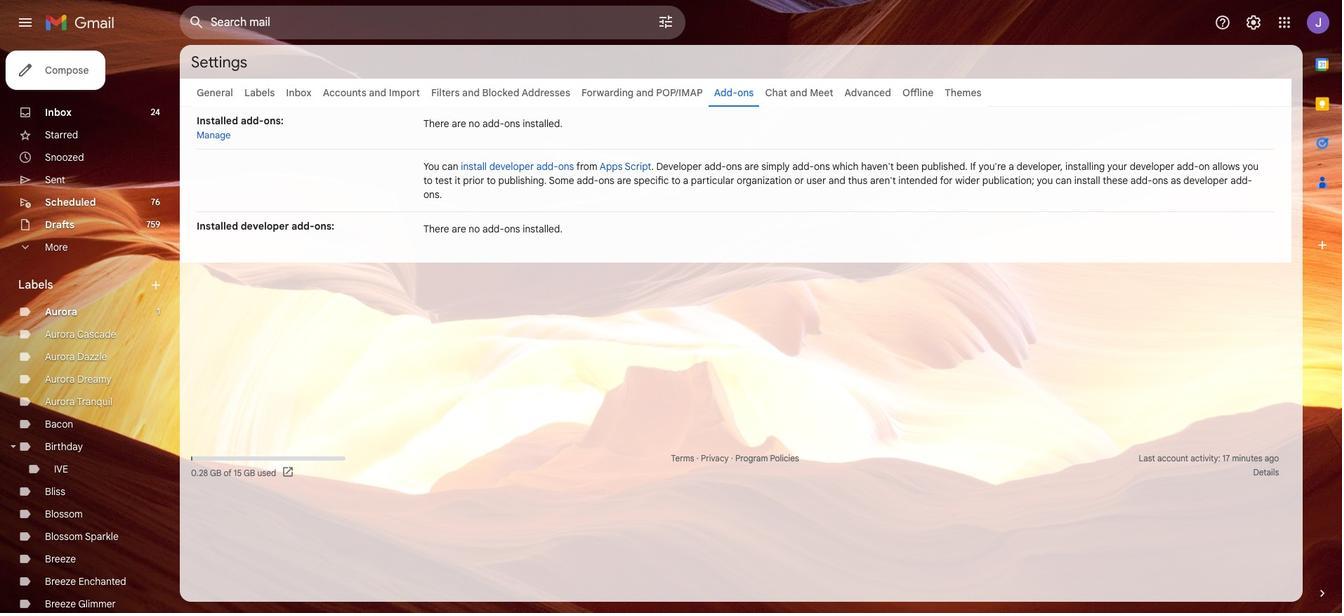 Task type: locate. For each thing, give the bounding box(es) containing it.
thus
[[848, 174, 868, 187]]

are
[[452, 117, 466, 130], [745, 160, 759, 173], [617, 174, 632, 187], [452, 223, 466, 235]]

0 vertical spatial breeze
[[45, 553, 76, 566]]

labels
[[244, 86, 275, 99], [18, 278, 53, 292]]

1 vertical spatial there
[[424, 223, 449, 235]]

blossom down blossom "link" on the bottom left of the page
[[45, 530, 83, 543]]

you can install developer add-ons from apps script
[[424, 160, 651, 173]]

and for accounts
[[369, 86, 387, 99]]

0 vertical spatial you
[[1243, 160, 1259, 173]]

test
[[435, 174, 452, 187]]

0 horizontal spatial labels
[[18, 278, 53, 292]]

0 vertical spatial blossom
[[45, 508, 83, 521]]

aurora up bacon
[[45, 396, 75, 408]]

to down developer
[[672, 174, 681, 187]]

aurora for aurora dazzle
[[45, 351, 75, 363]]

general
[[197, 86, 233, 99]]

ons down the apps
[[599, 174, 615, 187]]

and for filters
[[462, 86, 480, 99]]

0 vertical spatial labels
[[244, 86, 275, 99]]

from
[[577, 160, 598, 173]]

2 · from the left
[[731, 453, 733, 464]]

and left pop/imap
[[636, 86, 654, 99]]

privacy link
[[701, 453, 729, 464]]

759
[[146, 219, 160, 230]]

scheduled
[[45, 196, 96, 209]]

2 installed from the top
[[197, 220, 238, 233]]

0 horizontal spatial ·
[[697, 453, 699, 464]]

particular
[[691, 174, 734, 187]]

inbox up starred link
[[45, 106, 72, 119]]

3 to from the left
[[672, 174, 681, 187]]

installed up manage button
[[197, 115, 238, 127]]

2 there are no add-ons installed. from the top
[[424, 223, 563, 235]]

0 vertical spatial installed.
[[523, 117, 563, 130]]

chat and meet link
[[765, 86, 834, 99]]

wider
[[956, 174, 980, 187]]

2 breeze from the top
[[45, 575, 76, 588]]

ons left chat
[[738, 86, 754, 99]]

publishing.
[[498, 174, 547, 187]]

labels inside navigation
[[18, 278, 53, 292]]

1 horizontal spatial ·
[[731, 453, 733, 464]]

install developer add-ons link
[[461, 160, 574, 173]]

starred link
[[45, 129, 78, 141]]

some
[[549, 174, 574, 187]]

a up publication; at the top
[[1009, 160, 1014, 173]]

which
[[833, 160, 859, 173]]

install
[[461, 160, 487, 173], [1075, 174, 1101, 187]]

Search mail text field
[[211, 15, 618, 30]]

bliss link
[[45, 485, 65, 498]]

· right privacy "link"
[[731, 453, 733, 464]]

1 vertical spatial inbox link
[[45, 106, 72, 119]]

0 horizontal spatial a
[[683, 174, 689, 187]]

are down it
[[452, 223, 466, 235]]

1 horizontal spatial you
[[1243, 160, 1259, 173]]

1 vertical spatial install
[[1075, 174, 1101, 187]]

aurora
[[45, 306, 77, 318], [45, 328, 75, 341], [45, 351, 75, 363], [45, 373, 75, 386], [45, 396, 75, 408]]

developer
[[489, 160, 534, 173], [1130, 160, 1175, 173], [1184, 174, 1228, 187], [241, 220, 289, 233]]

0 horizontal spatial install
[[461, 160, 487, 173]]

1 to from the left
[[424, 174, 433, 187]]

and right chat
[[790, 86, 808, 99]]

more
[[45, 241, 68, 254]]

0 vertical spatial a
[[1009, 160, 1014, 173]]

there down ons.
[[424, 223, 449, 235]]

None search field
[[180, 6, 686, 39]]

breeze enchanted
[[45, 575, 126, 588]]

can
[[442, 160, 458, 173], [1056, 174, 1072, 187]]

aurora down aurora dazzle
[[45, 373, 75, 386]]

used
[[257, 468, 276, 478]]

1 vertical spatial labels
[[18, 278, 53, 292]]

breeze down breeze link
[[45, 575, 76, 588]]

you
[[424, 160, 440, 173]]

1 aurora from the top
[[45, 306, 77, 318]]

inbox right labels link
[[286, 86, 312, 99]]

and for forwarding
[[636, 86, 654, 99]]

0 vertical spatial no
[[469, 117, 480, 130]]

and for chat
[[790, 86, 808, 99]]

1 vertical spatial installed
[[197, 220, 238, 233]]

blossom
[[45, 508, 83, 521], [45, 530, 83, 543]]

accounts and import link
[[323, 86, 420, 99]]

0.28 gb of 15 gb used
[[191, 468, 276, 478]]

0 horizontal spatial to
[[424, 174, 433, 187]]

aurora down aurora link
[[45, 328, 75, 341]]

4 aurora from the top
[[45, 373, 75, 386]]

1 vertical spatial installed.
[[523, 223, 563, 235]]

ons up particular on the right top of page
[[726, 160, 742, 173]]

no
[[469, 117, 480, 130], [469, 223, 480, 235]]

1 gb from the left
[[210, 468, 222, 478]]

1 installed from the top
[[197, 115, 238, 127]]

simply
[[762, 160, 790, 173]]

blossom sparkle
[[45, 530, 119, 543]]

forwarding and pop/imap link
[[582, 86, 703, 99]]

install down installing
[[1075, 174, 1101, 187]]

1 there are no add-ons installed. from the top
[[424, 117, 563, 130]]

1 horizontal spatial install
[[1075, 174, 1101, 187]]

and down which at the top of the page
[[829, 174, 846, 187]]

import
[[389, 86, 420, 99]]

more button
[[0, 236, 169, 259]]

0 horizontal spatial ons:
[[264, 115, 284, 127]]

bliss
[[45, 485, 65, 498]]

0 vertical spatial installed
[[197, 115, 238, 127]]

1 no from the top
[[469, 117, 480, 130]]

2 aurora from the top
[[45, 328, 75, 341]]

24
[[151, 107, 160, 117]]

it
[[455, 174, 461, 187]]

0 horizontal spatial inbox link
[[45, 106, 72, 119]]

there down filters
[[424, 117, 449, 130]]

and right filters
[[462, 86, 480, 99]]

installed. down some
[[523, 223, 563, 235]]

installing
[[1066, 160, 1105, 173]]

aurora dazzle
[[45, 351, 107, 363]]

0 vertical spatial inbox
[[286, 86, 312, 99]]

0 vertical spatial inbox link
[[286, 86, 312, 99]]

on
[[1199, 160, 1210, 173]]

1 vertical spatial inbox
[[45, 106, 72, 119]]

blossom down bliss
[[45, 508, 83, 521]]

breeze down blossom sparkle
[[45, 553, 76, 566]]

birthday
[[45, 440, 83, 453]]

you right the allows
[[1243, 160, 1259, 173]]

1 installed. from the top
[[523, 117, 563, 130]]

support image
[[1215, 14, 1231, 31]]

1 vertical spatial there are no add-ons installed.
[[424, 223, 563, 235]]

birthday link
[[45, 440, 83, 453]]

0 vertical spatial there are no add-ons installed.
[[424, 117, 563, 130]]

1 breeze from the top
[[45, 553, 76, 566]]

installed right 759
[[197, 220, 238, 233]]

inbox link right labels link
[[286, 86, 312, 99]]

apps script link
[[600, 160, 651, 173]]

· right terms
[[697, 453, 699, 464]]

can down installing
[[1056, 174, 1072, 187]]

sent link
[[45, 174, 65, 186]]

blossom sparkle link
[[45, 530, 119, 543]]

1 vertical spatial blossom
[[45, 530, 83, 543]]

footer
[[180, 452, 1292, 480]]

gb left of
[[210, 468, 222, 478]]

1 horizontal spatial gb
[[244, 468, 255, 478]]

2 blossom from the top
[[45, 530, 83, 543]]

1 horizontal spatial to
[[487, 174, 496, 187]]

or
[[795, 174, 804, 187]]

.
[[651, 160, 654, 173]]

chat
[[765, 86, 788, 99]]

been
[[897, 160, 919, 173]]

0 vertical spatial there
[[424, 117, 449, 130]]

0 horizontal spatial inbox
[[45, 106, 72, 119]]

there are no add-ons installed. down prior
[[424, 223, 563, 235]]

0 horizontal spatial you
[[1037, 174, 1053, 187]]

allows
[[1213, 160, 1240, 173]]

1 horizontal spatial can
[[1056, 174, 1072, 187]]

1 vertical spatial ons:
[[315, 220, 335, 233]]

1 blossom from the top
[[45, 508, 83, 521]]

breeze for breeze enchanted
[[45, 575, 76, 588]]

there are no add-ons installed. down filters and blocked addresses "link"
[[424, 117, 563, 130]]

no down prior
[[469, 223, 480, 235]]

and inside the . developer add-ons are simply add-ons which haven't been published. if you're a developer, installing your developer add-on allows you to test it prior to publishing. some add-ons are specific to a particular organization or user and thus aren't intended for wider publication; you can install these add-ons as developer add- ons.
[[829, 174, 846, 187]]

tab list
[[1303, 45, 1342, 563]]

no down filters and blocked addresses "link"
[[469, 117, 480, 130]]

0 vertical spatial ons:
[[264, 115, 284, 127]]

add- inside installed add-ons: manage
[[241, 115, 264, 127]]

sent
[[45, 174, 65, 186]]

0 horizontal spatial gb
[[210, 468, 222, 478]]

3 breeze from the top
[[45, 598, 76, 610]]

blossom link
[[45, 508, 83, 521]]

forwarding and pop/imap
[[582, 86, 703, 99]]

5 aurora from the top
[[45, 396, 75, 408]]

aurora up aurora dreamy
[[45, 351, 75, 363]]

install up prior
[[461, 160, 487, 173]]

blossom for blossom sparkle
[[45, 530, 83, 543]]

aurora up aurora cascade link
[[45, 306, 77, 318]]

2 horizontal spatial to
[[672, 174, 681, 187]]

1 vertical spatial no
[[469, 223, 480, 235]]

forwarding
[[582, 86, 634, 99]]

to right prior
[[487, 174, 496, 187]]

0.28
[[191, 468, 208, 478]]

ons
[[738, 86, 754, 99], [504, 117, 520, 130], [558, 160, 574, 173], [726, 160, 742, 173], [814, 160, 830, 173], [599, 174, 615, 187], [1153, 174, 1169, 187], [504, 223, 520, 235]]

inbox
[[286, 86, 312, 99], [45, 106, 72, 119]]

and left import
[[369, 86, 387, 99]]

terms link
[[671, 453, 695, 464]]

ive link
[[54, 463, 68, 476]]

labels up aurora link
[[18, 278, 53, 292]]

gb right the 15
[[244, 468, 255, 478]]

installed inside installed add-ons: manage
[[197, 115, 238, 127]]

publication;
[[983, 174, 1035, 187]]

dazzle
[[77, 351, 107, 363]]

0 horizontal spatial can
[[442, 160, 458, 173]]

breeze for breeze glimmer
[[45, 598, 76, 610]]

to down you
[[424, 174, 433, 187]]

can up test
[[442, 160, 458, 173]]

2 no from the top
[[469, 223, 480, 235]]

you down developer, at the right of page
[[1037, 174, 1053, 187]]

3 aurora from the top
[[45, 351, 75, 363]]

developer,
[[1017, 160, 1063, 173]]

haven't
[[861, 160, 894, 173]]

1 horizontal spatial inbox
[[286, 86, 312, 99]]

footer containing terms
[[180, 452, 1292, 480]]

bacon
[[45, 418, 73, 431]]

2 there from the top
[[424, 223, 449, 235]]

inbox link up starred link
[[45, 106, 72, 119]]

aurora tranquil link
[[45, 396, 112, 408]]

offline
[[903, 86, 934, 99]]

ons: inside installed add-ons: manage
[[264, 115, 284, 127]]

a
[[1009, 160, 1014, 173], [683, 174, 689, 187]]

compose button
[[6, 51, 106, 90]]

labels for labels "heading"
[[18, 278, 53, 292]]

labels up installed add-ons: manage
[[244, 86, 275, 99]]

1 horizontal spatial labels
[[244, 86, 275, 99]]

2 vertical spatial breeze
[[45, 598, 76, 610]]

aurora for aurora dreamy
[[45, 373, 75, 386]]

installed. down addresses
[[523, 117, 563, 130]]

advanced search options image
[[652, 8, 680, 36]]

1 vertical spatial can
[[1056, 174, 1072, 187]]

a down developer
[[683, 174, 689, 187]]

accounts and import
[[323, 86, 420, 99]]

can inside the . developer add-ons are simply add-ons which haven't been published. if you're a developer, installing your developer add-on allows you to test it prior to publishing. some add-ons are specific to a particular organization or user and thus aren't intended for wider publication; you can install these add-ons as developer add- ons.
[[1056, 174, 1072, 187]]

1 vertical spatial breeze
[[45, 575, 76, 588]]

breeze down breeze enchanted link
[[45, 598, 76, 610]]

aurora dazzle link
[[45, 351, 107, 363]]

76
[[151, 197, 160, 207]]

starred
[[45, 129, 78, 141]]



Task type: vqa. For each thing, say whether or not it's contained in the screenshot.
Labels navigation
yes



Task type: describe. For each thing, give the bounding box(es) containing it.
breeze glimmer link
[[45, 598, 116, 610]]

advanced link
[[845, 86, 891, 99]]

2 to from the left
[[487, 174, 496, 187]]

breeze glimmer
[[45, 598, 116, 610]]

program policies link
[[735, 453, 799, 464]]

main menu image
[[17, 14, 34, 31]]

aurora tranquil
[[45, 396, 112, 408]]

program
[[735, 453, 768, 464]]

ive
[[54, 463, 68, 476]]

terms · privacy · program policies
[[671, 453, 799, 464]]

ons up some
[[558, 160, 574, 173]]

policies
[[770, 453, 799, 464]]

blossom for blossom "link" on the bottom left of the page
[[45, 508, 83, 521]]

of
[[224, 468, 232, 478]]

these
[[1103, 174, 1128, 187]]

installed for installed developer add-ons:
[[197, 220, 238, 233]]

are down filters
[[452, 117, 466, 130]]

themes link
[[945, 86, 982, 99]]

2 gb from the left
[[244, 468, 255, 478]]

install inside the . developer add-ons are simply add-ons which haven't been published. if you're a developer, installing your developer add-on allows you to test it prior to publishing. some add-ons are specific to a particular organization or user and thus aren't intended for wider publication; you can install these add-ons as developer add- ons.
[[1075, 174, 1101, 187]]

installed for installed add-ons: manage
[[197, 115, 238, 127]]

1 there from the top
[[424, 117, 449, 130]]

labels for labels link
[[244, 86, 275, 99]]

1 vertical spatial you
[[1037, 174, 1053, 187]]

drafts link
[[45, 218, 75, 231]]

labels heading
[[18, 278, 149, 292]]

aurora cascade
[[45, 328, 116, 341]]

advanced
[[845, 86, 891, 99]]

ons left as
[[1153, 174, 1169, 187]]

aurora dreamy link
[[45, 373, 112, 386]]

search mail image
[[184, 10, 209, 35]]

themes
[[945, 86, 982, 99]]

privacy
[[701, 453, 729, 464]]

labels link
[[244, 86, 275, 99]]

aurora cascade link
[[45, 328, 116, 341]]

2 installed. from the top
[[523, 223, 563, 235]]

developer
[[657, 160, 702, 173]]

details
[[1254, 467, 1280, 478]]

snoozed
[[45, 151, 84, 164]]

apps
[[600, 160, 623, 173]]

intended
[[899, 174, 938, 187]]

0 vertical spatial can
[[442, 160, 458, 173]]

user
[[807, 174, 826, 187]]

manage button
[[197, 129, 231, 141]]

minutes
[[1233, 453, 1263, 464]]

follow link to manage storage image
[[282, 466, 296, 480]]

1 horizontal spatial ons:
[[315, 220, 335, 233]]

1 vertical spatial a
[[683, 174, 689, 187]]

specific
[[634, 174, 669, 187]]

account
[[1158, 453, 1189, 464]]

1 horizontal spatial a
[[1009, 160, 1014, 173]]

inbox inside labels navigation
[[45, 106, 72, 119]]

installed add-ons: manage
[[197, 115, 284, 141]]

you're
[[979, 160, 1006, 173]]

tranquil
[[77, 396, 112, 408]]

1 · from the left
[[697, 453, 699, 464]]

17
[[1223, 453, 1230, 464]]

add-
[[714, 86, 738, 99]]

ons down the publishing.
[[504, 223, 520, 235]]

aren't
[[870, 174, 896, 187]]

compose
[[45, 64, 89, 77]]

terms
[[671, 453, 695, 464]]

glimmer
[[78, 598, 116, 610]]

last
[[1139, 453, 1156, 464]]

as
[[1171, 174, 1181, 187]]

0 vertical spatial install
[[461, 160, 487, 173]]

gmail image
[[45, 8, 122, 37]]

bacon link
[[45, 418, 73, 431]]

aurora for aurora link
[[45, 306, 77, 318]]

meet
[[810, 86, 834, 99]]

ons.
[[424, 188, 442, 201]]

chat and meet
[[765, 86, 834, 99]]

. developer add-ons are simply add-ons which haven't been published. if you're a developer, installing your developer add-on allows you to test it prior to publishing. some add-ons are specific to a particular organization or user and thus aren't intended for wider publication; you can install these add-ons as developer add- ons.
[[424, 160, 1259, 201]]

scheduled link
[[45, 196, 96, 209]]

aurora for aurora cascade
[[45, 328, 75, 341]]

aurora for aurora tranquil
[[45, 396, 75, 408]]

installed developer add-ons:
[[197, 220, 335, 233]]

breeze for breeze link
[[45, 553, 76, 566]]

filters
[[431, 86, 460, 99]]

details link
[[1254, 467, 1280, 478]]

ons down 'blocked'
[[504, 117, 520, 130]]

offline link
[[903, 86, 934, 99]]

last account activity: 17 minutes ago details
[[1139, 453, 1280, 478]]

labels navigation
[[0, 45, 180, 613]]

filters and blocked addresses
[[431, 86, 570, 99]]

for
[[940, 174, 953, 187]]

enchanted
[[78, 575, 126, 588]]

settings image
[[1246, 14, 1262, 31]]

cascade
[[77, 328, 116, 341]]

organization
[[737, 174, 792, 187]]

published.
[[922, 160, 968, 173]]

breeze link
[[45, 553, 76, 566]]

15
[[234, 468, 242, 478]]

add-ons
[[714, 86, 754, 99]]

pop/imap
[[656, 86, 703, 99]]

are up organization
[[745, 160, 759, 173]]

if
[[971, 160, 977, 173]]

ons up user
[[814, 160, 830, 173]]

accounts
[[323, 86, 367, 99]]

activity:
[[1191, 453, 1221, 464]]

sparkle
[[85, 530, 119, 543]]

1 horizontal spatial inbox link
[[286, 86, 312, 99]]

blocked
[[482, 86, 520, 99]]

are down apps script link
[[617, 174, 632, 187]]

aurora link
[[45, 306, 77, 318]]



